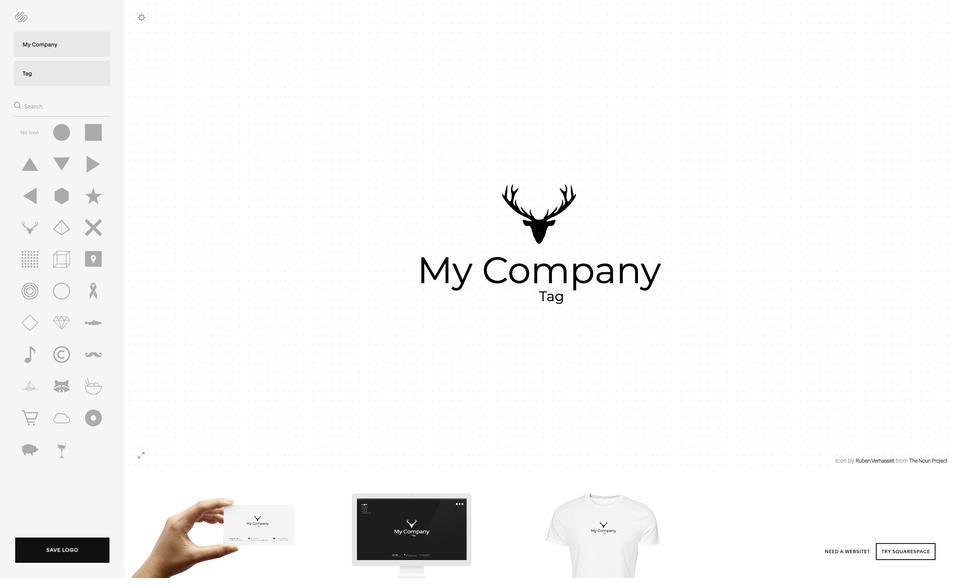Task type: locate. For each thing, give the bounding box(es) containing it.
verhasselt
[[872, 458, 895, 465]]

icon left by
[[836, 458, 847, 465]]

save logo
[[46, 547, 78, 554]]

from
[[896, 458, 909, 465]]

1 vertical spatial icon
[[836, 458, 847, 465]]

try squarespace
[[882, 549, 931, 555]]

no icon
[[20, 129, 39, 136]]

0 horizontal spatial icon
[[29, 129, 39, 136]]

0 vertical spatial icon
[[29, 129, 39, 136]]

by
[[849, 458, 855, 465]]

Tagline text field
[[14, 61, 110, 86]]

try
[[882, 549, 892, 555]]

icon
[[29, 129, 39, 136], [836, 458, 847, 465]]

try squarespace link
[[877, 544, 936, 561]]

a
[[841, 549, 844, 555]]

1 horizontal spatial icon
[[836, 458, 847, 465]]

icon right no
[[29, 129, 39, 136]]

save
[[46, 547, 61, 554]]

no
[[20, 129, 27, 136]]



Task type: vqa. For each thing, say whether or not it's contained in the screenshot.
the top is
no



Task type: describe. For each thing, give the bounding box(es) containing it.
save logo button
[[15, 538, 110, 566]]

website?
[[846, 549, 871, 555]]

noun
[[919, 458, 932, 465]]

squarespace
[[893, 549, 931, 555]]

search link
[[14, 99, 43, 111]]

logo
[[62, 547, 78, 554]]

icon by ruben verhasselt from the noun project
[[836, 458, 948, 465]]

Name text field
[[14, 32, 110, 57]]

need a website?
[[826, 549, 872, 555]]

project
[[932, 458, 948, 465]]

ruben verhasselt link
[[856, 458, 895, 465]]

search
[[24, 103, 43, 110]]

the noun project link
[[910, 458, 948, 465]]

ruben
[[856, 458, 871, 465]]

need
[[826, 549, 839, 555]]

the
[[910, 458, 918, 465]]

start over image
[[12, 9, 30, 25]]



